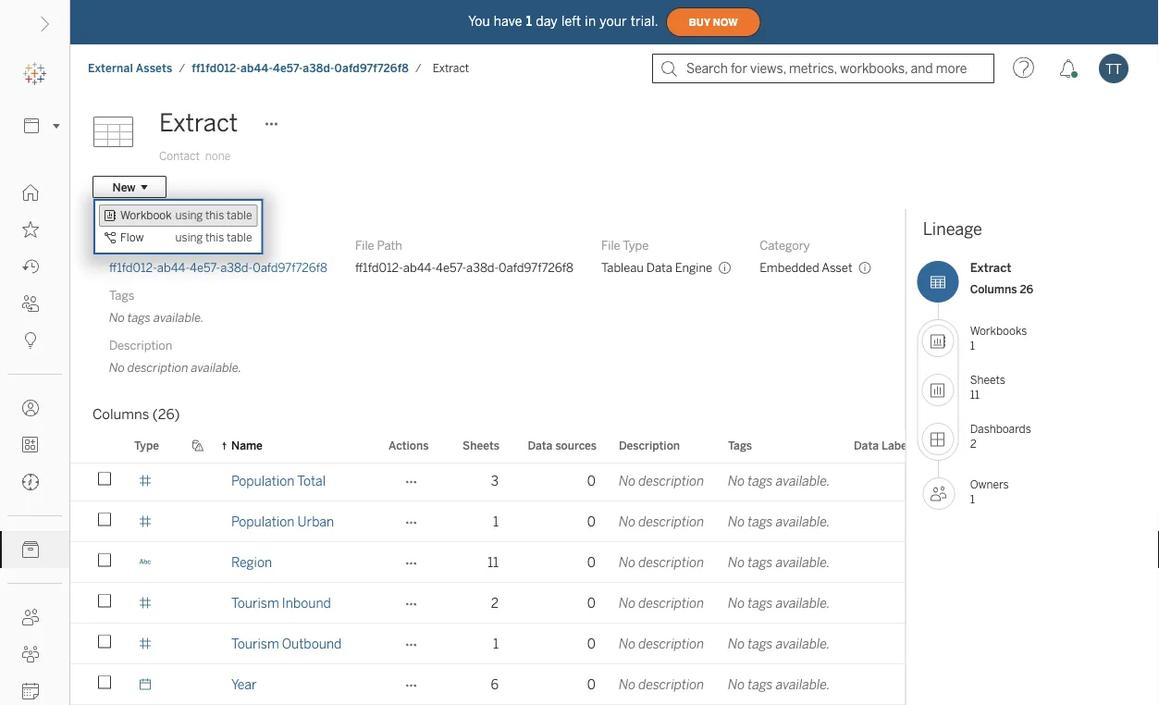 Task type: describe. For each thing, give the bounding box(es) containing it.
tags for tourism outbound
[[748, 636, 773, 651]]

2 inside 'dashboards 2'
[[970, 437, 977, 450]]

buy now
[[689, 16, 738, 28]]

ab44- for file path ff1fd012-ab44-4e57-a38d-0afd97f726f8
[[403, 260, 436, 275]]

no inside tags no tags available.
[[109, 310, 125, 325]]

available. inside description no description available.
[[191, 360, 242, 375]]

owners
[[970, 478, 1009, 491]]

dashboards image
[[922, 423, 955, 455]]

workbooks
[[970, 324, 1027, 338]]

no description for outbound
[[619, 636, 704, 651]]

owners 1
[[970, 478, 1009, 506]]

no description for inbound
[[619, 595, 704, 611]]

2 / from the left
[[415, 62, 422, 75]]

description for population urban
[[639, 514, 704, 529]]

(26)
[[152, 406, 180, 423]]

dashboards 2
[[970, 422, 1031, 450]]

description for tourism inbound
[[639, 595, 704, 611]]

1 inside workbooks 1 sheets 11
[[970, 339, 975, 352]]

file for file path
[[355, 238, 374, 253]]

tags for tags
[[728, 439, 752, 452]]

tags for population total
[[748, 473, 773, 489]]

external assets link
[[87, 61, 173, 76]]

external
[[88, 62, 133, 75]]

data for data sources
[[528, 439, 553, 452]]

4e57- for file name ff1fd012-ab44-4e57-a38d-0afd97f726f8
[[190, 260, 220, 275]]

about
[[93, 209, 131, 226]]

population for population total
[[231, 473, 295, 489]]

no tags available. for inbound
[[728, 595, 830, 611]]

type inside "grid"
[[134, 439, 159, 452]]

1 integer image from the top
[[139, 230, 152, 243]]

table image
[[93, 105, 148, 160]]

6 no description from the top
[[619, 677, 704, 692]]

path
[[377, 238, 402, 253]]

menu containing workbook
[[93, 199, 263, 254]]

tags for year
[[748, 677, 773, 692]]

tags for tourism inbound
[[748, 595, 773, 611]]

6 no tags available. from the top
[[728, 677, 830, 692]]

flow
[[120, 231, 144, 244]]

embedded asset
[[760, 260, 853, 275]]

1 left day
[[526, 14, 532, 29]]

main navigation. press the up and down arrow keys to access links. element
[[0, 174, 69, 705]]

3 0 from the top
[[587, 555, 596, 570]]

file name ff1fd012-ab44-4e57-a38d-0afd97f726f8
[[109, 238, 328, 275]]

2 real image from the top
[[139, 352, 152, 365]]

0 for inbound
[[587, 595, 596, 611]]

region link
[[231, 542, 272, 582]]

tourism inbound link
[[231, 583, 331, 623]]

total
[[297, 473, 326, 489]]

tableau
[[601, 260, 644, 275]]

tags no tags available.
[[109, 288, 204, 325]]

3
[[491, 473, 499, 489]]

row containing population urban
[[70, 502, 1133, 544]]

data sources
[[528, 439, 597, 452]]

year
[[231, 677, 257, 692]]

row containing tourism inbound
[[70, 583, 1133, 625]]

0 for total
[[587, 473, 596, 489]]

available. for tourism inbound
[[776, 595, 830, 611]]

tourism inbound
[[231, 595, 331, 611]]

tourism for tourism inbound
[[231, 595, 279, 611]]

available. for region
[[776, 555, 830, 570]]

row containing region
[[70, 542, 1133, 585]]

row containing year
[[70, 664, 1133, 705]]

file for file name
[[109, 238, 128, 253]]

data labels
[[854, 439, 916, 452]]

lineage
[[923, 219, 982, 239]]

2 integer image from the top
[[139, 637, 152, 650]]

file type
[[601, 238, 649, 253]]

1 down 3
[[493, 514, 499, 529]]

0 for outbound
[[587, 636, 596, 651]]

3 no description from the top
[[619, 555, 704, 570]]

contact
[[159, 149, 200, 163]]

population total
[[231, 473, 326, 489]]

available. for tourism outbound
[[776, 636, 830, 651]]

navigation panel element
[[0, 56, 69, 705]]

in
[[585, 14, 596, 29]]

now
[[713, 16, 738, 28]]

sheets inside "grid"
[[463, 439, 500, 452]]

this table or file is embedded in the published asset on the server, and you can't create a new workbook from it. files embedded in workbooks aren't shared with other tableau site users. image
[[858, 261, 872, 275]]

1 vertical spatial ff1fd012-ab44-4e57-a38d-0afd97f726f8 link
[[109, 259, 328, 276]]

tags for region
[[748, 555, 773, 570]]

tags inside tags no tags available.
[[128, 310, 151, 325]]

no tags available. for urban
[[728, 514, 830, 529]]

external assets / ff1fd012-ab44-4e57-a38d-0afd97f726f8 /
[[88, 62, 422, 75]]

26
[[1020, 282, 1034, 296]]

no description for urban
[[619, 514, 704, 529]]

tourism outbound
[[231, 636, 342, 651]]

day
[[536, 14, 558, 29]]

4 real image from the top
[[139, 515, 152, 528]]

1 inside owners 1
[[970, 492, 975, 506]]

outbound
[[282, 636, 342, 651]]

available. for population total
[[776, 473, 830, 489]]

buy
[[689, 16, 711, 28]]

tags for tags no tags available.
[[109, 288, 134, 303]]

row group containing population total
[[70, 461, 1133, 705]]

a38d- for file path ff1fd012-ab44-4e57-a38d-0afd97f726f8
[[466, 260, 499, 275]]

1 up 6
[[493, 636, 499, 651]]

description for description
[[619, 439, 680, 452]]

2 inside "row"
[[491, 595, 499, 611]]

1 real image from the top
[[139, 189, 152, 202]]

0 vertical spatial ff1fd012-ab44-4e57-a38d-0afd97f726f8 link
[[191, 61, 410, 76]]



Task type: vqa. For each thing, say whether or not it's contained in the screenshot.
0afd97f726f8 within the the File Name ff1fd012-ab44-4e57-a38d-0afd97f726f8
yes



Task type: locate. For each thing, give the bounding box(es) containing it.
file up tableau
[[601, 238, 621, 253]]

sheets image
[[922, 374, 955, 406]]

integer image down columns (26)
[[139, 474, 152, 487]]

1 horizontal spatial file
[[355, 238, 374, 253]]

1 horizontal spatial tags
[[728, 439, 752, 452]]

description
[[109, 338, 172, 353], [619, 439, 680, 452]]

ab44- inside the file name ff1fd012-ab44-4e57-a38d-0afd97f726f8
[[157, 260, 190, 275]]

ff1fd012- inside the file name ff1fd012-ab44-4e57-a38d-0afd97f726f8
[[109, 260, 157, 275]]

columns left 26
[[970, 282, 1017, 296]]

0 horizontal spatial file
[[109, 238, 128, 253]]

1 vertical spatial extract
[[159, 109, 238, 137]]

1 vertical spatial string image
[[139, 556, 152, 569]]

ff1fd012- right assets
[[192, 62, 241, 75]]

ff1fd012- for file path
[[355, 260, 403, 275]]

0 vertical spatial extract
[[433, 62, 469, 75]]

1 integer image from the top
[[139, 271, 152, 284]]

0afd97f726f8
[[335, 62, 409, 75], [253, 260, 328, 275], [499, 260, 574, 275]]

0afd97f726f8 for file path ff1fd012-ab44-4e57-a38d-0afd97f726f8
[[499, 260, 574, 275]]

11 right sheets image
[[970, 388, 980, 401]]

region
[[231, 555, 272, 570]]

0 horizontal spatial a38d-
[[220, 260, 253, 275]]

0 horizontal spatial 4e57-
[[190, 260, 220, 275]]

2
[[970, 437, 977, 450], [491, 595, 499, 611]]

description no description available.
[[109, 338, 242, 375]]

extract up contact none
[[159, 109, 238, 137]]

1 horizontal spatial 2
[[970, 437, 977, 450]]

1 row group from the top
[[70, 0, 1028, 461]]

extract element
[[427, 62, 475, 75]]

workbook
[[120, 209, 172, 222]]

1 horizontal spatial ff1fd012-
[[192, 62, 241, 75]]

no inside description no description available.
[[109, 360, 125, 375]]

description for population total
[[639, 473, 704, 489]]

6
[[491, 677, 499, 692]]

1 horizontal spatial extract
[[433, 62, 469, 75]]

/ right assets
[[179, 62, 185, 75]]

5 row from the top
[[70, 583, 1133, 625]]

data left sources on the bottom of the page
[[528, 439, 553, 452]]

a38d-
[[303, 62, 335, 75], [220, 260, 253, 275], [466, 260, 499, 275]]

11 down 3
[[488, 555, 499, 570]]

0 vertical spatial integer image
[[139, 271, 152, 284]]

1 tourism from the top
[[231, 595, 279, 611]]

1 / from the left
[[179, 62, 185, 75]]

1 vertical spatial this
[[205, 231, 224, 244]]

extract down you
[[433, 62, 469, 75]]

1 horizontal spatial sheets
[[970, 373, 1006, 387]]

description inside description no description available.
[[109, 338, 172, 353]]

4e57-
[[273, 62, 303, 75], [190, 260, 220, 275], [436, 260, 466, 275]]

description right sources on the bottom of the page
[[619, 439, 680, 452]]

this
[[205, 209, 224, 222], [205, 231, 224, 244]]

2 horizontal spatial 4e57-
[[436, 260, 466, 275]]

0 vertical spatial 11
[[970, 388, 980, 401]]

trial.
[[631, 14, 659, 29]]

description down real icon
[[109, 338, 172, 353]]

2 horizontal spatial ab44-
[[403, 260, 436, 275]]

columns image
[[918, 261, 959, 303]]

ab44- for file name ff1fd012-ab44-4e57-a38d-0afd97f726f8
[[157, 260, 190, 275]]

1 down workbooks on the right top
[[970, 339, 975, 352]]

menu item
[[99, 204, 258, 227]]

your
[[600, 14, 627, 29]]

0afd97f726f8 inside the file name ff1fd012-ab44-4e57-a38d-0afd97f726f8
[[253, 260, 328, 275]]

5 real image from the top
[[139, 596, 152, 609]]

Search for views, metrics, workbooks, and more text field
[[652, 54, 995, 83]]

population for population urban
[[231, 514, 295, 529]]

4e57- inside "file path ff1fd012-ab44-4e57-a38d-0afd97f726f8"
[[436, 260, 466, 275]]

0 vertical spatial tags
[[109, 288, 134, 303]]

7 row from the top
[[70, 664, 1133, 705]]

name up "population total" link
[[231, 439, 263, 452]]

1 horizontal spatial a38d-
[[303, 62, 335, 75]]

0 horizontal spatial sheets
[[463, 439, 500, 452]]

no description for total
[[619, 473, 704, 489]]

/
[[179, 62, 185, 75], [415, 62, 422, 75]]

1 vertical spatial tourism
[[231, 636, 279, 651]]

1 horizontal spatial 11
[[970, 388, 980, 401]]

no tags available. for outbound
[[728, 636, 830, 651]]

5 no description from the top
[[619, 636, 704, 651]]

11 inside workbooks 1 sheets 11
[[970, 388, 980, 401]]

sheets
[[970, 373, 1006, 387], [463, 439, 500, 452]]

tags
[[128, 310, 151, 325], [748, 473, 773, 489], [748, 514, 773, 529], [748, 555, 773, 570], [748, 595, 773, 611], [748, 636, 773, 651], [748, 677, 773, 692]]

this file type can contain multiple tables. image
[[718, 261, 732, 275]]

1 no description from the top
[[619, 473, 704, 489]]

4 no description from the top
[[619, 595, 704, 611]]

data left engine
[[647, 260, 673, 275]]

file left path
[[355, 238, 374, 253]]

1 this from the top
[[205, 209, 224, 222]]

urban
[[298, 514, 334, 529]]

1 vertical spatial using
[[175, 231, 203, 244]]

labels
[[882, 439, 916, 452]]

0 horizontal spatial 2
[[491, 595, 499, 611]]

6 0 from the top
[[587, 677, 596, 692]]

1 vertical spatial tags
[[728, 439, 752, 452]]

2 this from the top
[[205, 231, 224, 244]]

0 vertical spatial 2
[[970, 437, 977, 450]]

embedded
[[760, 260, 820, 275]]

type down columns (26)
[[134, 439, 159, 452]]

a38d- for file name ff1fd012-ab44-4e57-a38d-0afd97f726f8
[[220, 260, 253, 275]]

extract columns 26
[[970, 260, 1034, 296]]

buy now button
[[666, 7, 761, 37]]

4e57- for file path ff1fd012-ab44-4e57-a38d-0afd97f726f8
[[436, 260, 466, 275]]

2 string image from the top
[[139, 556, 152, 569]]

1 file from the left
[[109, 238, 128, 253]]

11 inside "row"
[[488, 555, 499, 570]]

tags
[[109, 288, 134, 303], [728, 439, 752, 452]]

columns
[[970, 282, 1017, 296], [93, 406, 149, 423]]

population up region link
[[231, 514, 295, 529]]

population total link
[[231, 461, 326, 501]]

ff1fd012- down path
[[355, 260, 403, 275]]

row containing population total
[[70, 461, 1028, 502]]

1 horizontal spatial 0afd97f726f8
[[335, 62, 409, 75]]

1 row from the top
[[70, 0, 1028, 13]]

string image inside "row"
[[139, 556, 152, 569]]

2 no description from the top
[[619, 514, 704, 529]]

extract inside extract columns 26
[[970, 260, 1012, 275]]

owners image
[[923, 477, 956, 510]]

string image
[[139, 67, 152, 80], [139, 556, 152, 569]]

2 integer image from the top
[[139, 474, 152, 487]]

2 file from the left
[[355, 238, 374, 253]]

integer image up tags no tags available.
[[139, 271, 152, 284]]

description for region
[[639, 555, 704, 570]]

integer image down 'workbook'
[[139, 230, 152, 243]]

table up using this table
[[227, 209, 252, 222]]

sheets up 3
[[463, 439, 500, 452]]

5 no tags available. from the top
[[728, 636, 830, 651]]

menu item inside 'menu'
[[99, 204, 258, 227]]

real image
[[139, 189, 152, 202], [139, 352, 152, 365], [139, 433, 152, 446], [139, 515, 152, 528], [139, 596, 152, 609]]

1 population from the top
[[231, 473, 295, 489]]

0 vertical spatial name
[[131, 238, 164, 253]]

description for description no description available.
[[109, 338, 172, 353]]

left
[[562, 14, 581, 29]]

0 vertical spatial type
[[623, 238, 649, 253]]

no
[[109, 310, 125, 325], [109, 360, 125, 375], [619, 473, 636, 489], [728, 473, 745, 489], [619, 514, 636, 529], [728, 514, 745, 529], [619, 555, 636, 570], [728, 555, 745, 570], [619, 595, 636, 611], [728, 595, 745, 611], [619, 636, 636, 651], [728, 636, 745, 651], [619, 677, 636, 692], [728, 677, 745, 692]]

2 horizontal spatial 0afd97f726f8
[[499, 260, 574, 275]]

1 vertical spatial name
[[231, 439, 263, 452]]

menu item containing workbook
[[99, 204, 258, 227]]

0 vertical spatial using
[[175, 209, 203, 222]]

2 no tags available. from the top
[[728, 514, 830, 529]]

4 no tags available. from the top
[[728, 595, 830, 611]]

date image
[[139, 678, 152, 691]]

2 horizontal spatial data
[[854, 439, 879, 452]]

0afd97f726f8 for file name ff1fd012-ab44-4e57-a38d-0afd97f726f8
[[253, 260, 328, 275]]

ff1fd012-ab44-4e57-a38d-0afd97f726f8 link
[[191, 61, 410, 76], [109, 259, 328, 276]]

description for year
[[639, 677, 704, 692]]

1 vertical spatial table
[[227, 231, 252, 244]]

real image
[[139, 311, 152, 324]]

1 string image from the top
[[139, 67, 152, 80]]

1 horizontal spatial 4e57-
[[273, 62, 303, 75]]

have
[[494, 14, 522, 29]]

2 horizontal spatial ff1fd012-
[[355, 260, 403, 275]]

3 file from the left
[[601, 238, 621, 253]]

4e57- inside the file name ff1fd012-ab44-4e57-a38d-0afd97f726f8
[[190, 260, 220, 275]]

file path ff1fd012-ab44-4e57-a38d-0afd97f726f8
[[355, 238, 574, 275]]

1
[[526, 14, 532, 29], [970, 339, 975, 352], [970, 492, 975, 506], [493, 514, 499, 529], [493, 636, 499, 651]]

3 no tags available. from the top
[[728, 555, 830, 570]]

2 vertical spatial extract
[[970, 260, 1012, 275]]

year link
[[231, 664, 257, 704]]

grid
[[70, 0, 1133, 705]]

asset
[[822, 260, 853, 275]]

1 vertical spatial sheets
[[463, 439, 500, 452]]

actions
[[389, 439, 429, 452]]

file inside "file path ff1fd012-ab44-4e57-a38d-0afd97f726f8"
[[355, 238, 374, 253]]

2 row group from the top
[[70, 461, 1133, 705]]

1 vertical spatial 11
[[488, 555, 499, 570]]

workbook using this table
[[120, 209, 252, 222]]

no tags available.
[[728, 473, 830, 489], [728, 514, 830, 529], [728, 555, 830, 570], [728, 595, 830, 611], [728, 636, 830, 651], [728, 677, 830, 692]]

0 vertical spatial description
[[109, 338, 172, 353]]

ff1fd012- down flow
[[109, 260, 157, 275]]

2 tourism from the top
[[231, 636, 279, 651]]

extract down lineage
[[970, 260, 1012, 275]]

name down 'workbook'
[[131, 238, 164, 253]]

no description
[[619, 473, 704, 489], [619, 514, 704, 529], [619, 555, 704, 570], [619, 595, 704, 611], [619, 636, 704, 651], [619, 677, 704, 692]]

tourism
[[231, 595, 279, 611], [231, 636, 279, 651]]

this up using this table
[[205, 209, 224, 222]]

0 horizontal spatial tags
[[109, 288, 134, 303]]

0 horizontal spatial data
[[528, 439, 553, 452]]

tourism for tourism outbound
[[231, 636, 279, 651]]

columns inside extract columns 26
[[970, 282, 1017, 296]]

0 vertical spatial integer image
[[139, 230, 152, 243]]

2 horizontal spatial file
[[601, 238, 621, 253]]

1 vertical spatial description
[[619, 439, 680, 452]]

2 0 from the top
[[587, 514, 596, 529]]

2 table from the top
[[227, 231, 252, 244]]

3 row from the top
[[70, 502, 1133, 544]]

integer image up the date icon
[[139, 637, 152, 650]]

you have 1 day left in your trial.
[[468, 14, 659, 29]]

1 no tags available. from the top
[[728, 473, 830, 489]]

file down about on the left
[[109, 238, 128, 253]]

engine
[[675, 260, 713, 275]]

tourism down "region"
[[231, 595, 279, 611]]

contact none
[[159, 149, 231, 163]]

2 horizontal spatial a38d-
[[466, 260, 499, 275]]

0afd97f726f8 inside "file path ff1fd012-ab44-4e57-a38d-0afd97f726f8"
[[499, 260, 574, 275]]

description for tourism outbound
[[639, 636, 704, 651]]

name inside the file name ff1fd012-ab44-4e57-a38d-0afd97f726f8
[[131, 238, 164, 253]]

0 horizontal spatial 0afd97f726f8
[[253, 260, 328, 275]]

category
[[760, 238, 810, 253]]

columns (26)
[[93, 406, 180, 423]]

0 horizontal spatial ab44-
[[157, 260, 190, 275]]

2 row from the top
[[70, 461, 1028, 502]]

1 horizontal spatial /
[[415, 62, 422, 75]]

0 vertical spatial columns
[[970, 282, 1017, 296]]

1 down owners on the bottom right
[[970, 492, 975, 506]]

new
[[112, 180, 136, 194]]

tableau data engine
[[601, 260, 713, 275]]

tags inside tags no tags available.
[[109, 288, 134, 303]]

1 horizontal spatial columns
[[970, 282, 1017, 296]]

table
[[227, 209, 252, 222], [227, 231, 252, 244]]

0 horizontal spatial extract
[[159, 109, 238, 137]]

using up using this table
[[175, 209, 203, 222]]

0 for urban
[[587, 514, 596, 529]]

type
[[623, 238, 649, 253], [134, 439, 159, 452]]

0 horizontal spatial ff1fd012-
[[109, 260, 157, 275]]

available.
[[154, 310, 204, 325], [191, 360, 242, 375], [776, 473, 830, 489], [776, 514, 830, 529], [776, 555, 830, 570], [776, 595, 830, 611], [776, 636, 830, 651], [776, 677, 830, 692]]

using this table
[[175, 231, 252, 244]]

inbound
[[282, 595, 331, 611]]

1 horizontal spatial type
[[623, 238, 649, 253]]

1 using from the top
[[175, 209, 203, 222]]

dashboards
[[970, 422, 1031, 436]]

0
[[587, 473, 596, 489], [587, 514, 596, 529], [587, 555, 596, 570], [587, 595, 596, 611], [587, 636, 596, 651], [587, 677, 596, 692]]

sources
[[556, 439, 597, 452]]

0 horizontal spatial description
[[109, 338, 172, 353]]

0 vertical spatial tourism
[[231, 595, 279, 611]]

available. inside tags no tags available.
[[154, 310, 204, 325]]

integer image
[[139, 230, 152, 243], [139, 474, 152, 487]]

4 row from the top
[[70, 542, 1133, 585]]

1 horizontal spatial data
[[647, 260, 673, 275]]

tourism up year link
[[231, 636, 279, 651]]

0 horizontal spatial name
[[131, 238, 164, 253]]

/ left extract "element"
[[415, 62, 422, 75]]

6 row from the top
[[70, 624, 1133, 666]]

extract
[[433, 62, 469, 75], [159, 109, 238, 137], [970, 260, 1012, 275]]

this down workbook using this table on the left
[[205, 231, 224, 244]]

11
[[970, 388, 980, 401], [488, 555, 499, 570]]

name inside "grid"
[[231, 439, 263, 452]]

1 vertical spatial integer image
[[139, 474, 152, 487]]

workbooks 1 sheets 11
[[970, 324, 1027, 401]]

1 horizontal spatial name
[[231, 439, 263, 452]]

new button
[[93, 176, 167, 198]]

available. for population urban
[[776, 514, 830, 529]]

tourism outbound link
[[231, 624, 342, 663]]

5 0 from the top
[[587, 636, 596, 651]]

0 horizontal spatial type
[[134, 439, 159, 452]]

0 vertical spatial population
[[231, 473, 295, 489]]

using
[[175, 209, 203, 222], [175, 231, 203, 244]]

description
[[128, 360, 188, 375], [639, 473, 704, 489], [639, 514, 704, 529], [639, 555, 704, 570], [639, 595, 704, 611], [639, 636, 704, 651], [639, 677, 704, 692]]

columns left (26)
[[93, 406, 149, 423]]

2 down dashboards
[[970, 437, 977, 450]]

grid containing population total
[[70, 0, 1133, 705]]

a38d- inside the file name ff1fd012-ab44-4e57-a38d-0afd97f726f8
[[220, 260, 253, 275]]

1 vertical spatial type
[[134, 439, 159, 452]]

workbooks image
[[922, 325, 955, 357]]

using down workbook using this table on the left
[[175, 231, 203, 244]]

population
[[231, 473, 295, 489], [231, 514, 295, 529]]

you
[[468, 14, 490, 29]]

2 horizontal spatial extract
[[970, 260, 1012, 275]]

row group
[[70, 0, 1028, 461], [70, 461, 1133, 705]]

2 population from the top
[[231, 514, 295, 529]]

ab44- inside "file path ff1fd012-ab44-4e57-a38d-0afd97f726f8"
[[403, 260, 436, 275]]

description inside description no description available.
[[128, 360, 188, 375]]

file inside the file name ff1fd012-ab44-4e57-a38d-0afd97f726f8
[[109, 238, 128, 253]]

ab44-
[[241, 62, 273, 75], [157, 260, 190, 275], [403, 260, 436, 275]]

ff1fd012- for file name
[[109, 260, 157, 275]]

population urban
[[231, 514, 334, 529]]

row
[[70, 0, 1028, 13], [70, 461, 1028, 502], [70, 502, 1133, 544], [70, 542, 1133, 585], [70, 583, 1133, 625], [70, 624, 1133, 666], [70, 664, 1133, 705]]

population urban link
[[231, 502, 334, 541]]

1 vertical spatial integer image
[[139, 637, 152, 650]]

file
[[109, 238, 128, 253], [355, 238, 374, 253], [601, 238, 621, 253]]

a38d- inside "file path ff1fd012-ab44-4e57-a38d-0afd97f726f8"
[[466, 260, 499, 275]]

assets
[[136, 62, 173, 75]]

menu
[[93, 199, 263, 254]]

population up population urban link
[[231, 473, 295, 489]]

2 up 6
[[491, 595, 499, 611]]

4 0 from the top
[[587, 595, 596, 611]]

available. for year
[[776, 677, 830, 692]]

3 real image from the top
[[139, 433, 152, 446]]

sheets down workbooks on the right top
[[970, 373, 1006, 387]]

name
[[131, 238, 164, 253], [231, 439, 263, 452]]

row containing tourism outbound
[[70, 624, 1133, 666]]

row group inside "grid"
[[70, 0, 1028, 461]]

sheets inside workbooks 1 sheets 11
[[970, 373, 1006, 387]]

0 horizontal spatial /
[[179, 62, 185, 75]]

0 vertical spatial this
[[205, 209, 224, 222]]

1 0 from the top
[[587, 473, 596, 489]]

1 vertical spatial population
[[231, 514, 295, 529]]

2 using from the top
[[175, 231, 203, 244]]

data left labels
[[854, 439, 879, 452]]

0 vertical spatial table
[[227, 209, 252, 222]]

integer image
[[139, 271, 152, 284], [139, 637, 152, 650]]

0 horizontal spatial 11
[[488, 555, 499, 570]]

data
[[647, 260, 673, 275], [528, 439, 553, 452], [854, 439, 879, 452]]

tags for population urban
[[748, 514, 773, 529]]

none
[[205, 149, 231, 163]]

0 horizontal spatial columns
[[93, 406, 149, 423]]

no tags available. for total
[[728, 473, 830, 489]]

1 table from the top
[[227, 209, 252, 222]]

0 vertical spatial string image
[[139, 67, 152, 80]]

ff1fd012- inside "file path ff1fd012-ab44-4e57-a38d-0afd97f726f8"
[[355, 260, 403, 275]]

data for data labels
[[854, 439, 879, 452]]

1 horizontal spatial ab44-
[[241, 62, 273, 75]]

1 vertical spatial 2
[[491, 595, 499, 611]]

type up tableau
[[623, 238, 649, 253]]

1 vertical spatial columns
[[93, 406, 149, 423]]

table down workbook using this table on the left
[[227, 231, 252, 244]]

1 horizontal spatial description
[[619, 439, 680, 452]]

0 vertical spatial sheets
[[970, 373, 1006, 387]]



